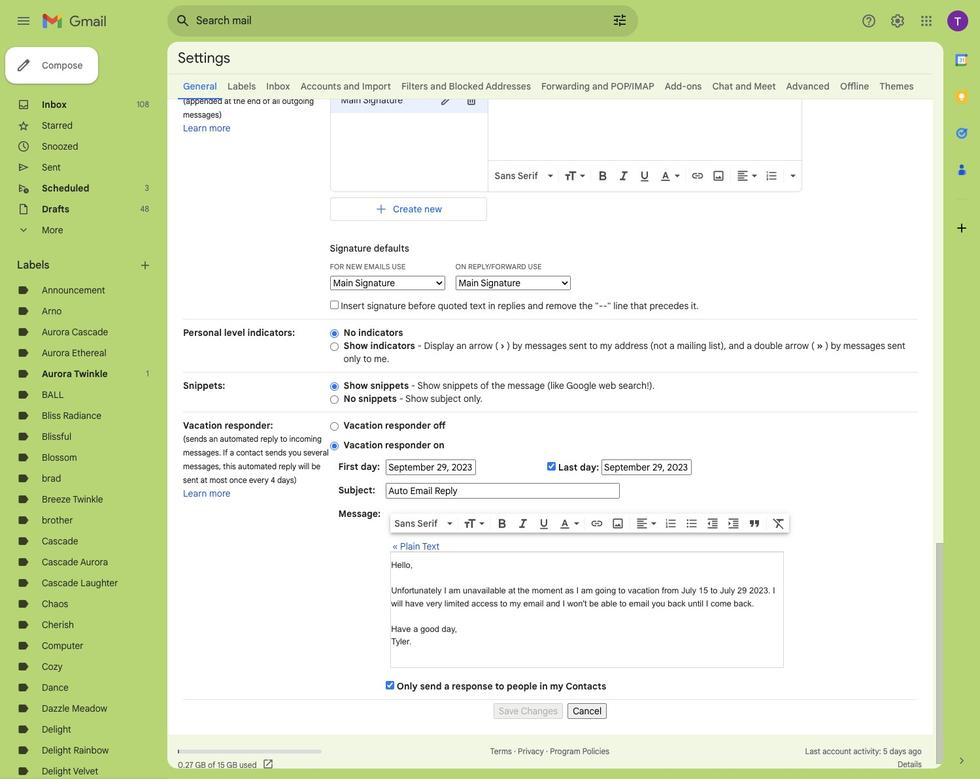 Task type: vqa. For each thing, say whether or not it's contained in the screenshot.
Sans Serif option related to Italic ‪(⌘I)‬ icon Bold ‪(⌘B)‬ image
yes



Task type: locate. For each thing, give the bounding box(es) containing it.
general link
[[183, 80, 217, 92]]

0 horizontal spatial an
[[209, 434, 218, 444]]

and down moment
[[546, 599, 560, 609]]

will inside "vacation responder: (sends an automated reply to incoming messages. if a contact sends you several messages, this automated reply will be sent at most once every 4 days) learn more"
[[298, 462, 310, 472]]

last day:
[[558, 462, 599, 474]]

1 ( from the left
[[495, 340, 499, 352]]

1 vertical spatial bold ‪(⌘b)‬ image
[[496, 517, 509, 530]]

aurora down arno
[[42, 326, 70, 338]]

arrow left the ›
[[469, 340, 493, 352]]

1 horizontal spatial insert image image
[[712, 169, 725, 182]]

cascade for cascade laughter
[[42, 578, 78, 589]]

1 learn more link from the top
[[183, 122, 231, 134]]

and
[[344, 80, 360, 92], [430, 80, 447, 92], [592, 80, 609, 92], [736, 80, 752, 92], [552, 90, 566, 99], [528, 300, 544, 312], [729, 340, 745, 352], [546, 599, 560, 609]]

link ‪(⌘k)‬ image for underline ‪(⌘u)‬ image associated with italic ‪(⌘i)‬ image
[[591, 517, 604, 530]]

be left able
[[590, 599, 599, 609]]

0 horizontal spatial ·
[[514, 747, 516, 757]]

Vacation responder off radio
[[330, 422, 339, 432]]

i left won't
[[563, 599, 565, 609]]

- for display an arrow (
[[418, 340, 422, 352]]

1 vertical spatial 15
[[217, 760, 225, 770]]

1 horizontal spatial sans serif
[[495, 170, 538, 182]]

learn
[[183, 122, 207, 134], [183, 488, 207, 500]]

more down messages)
[[209, 122, 231, 134]]

be inside "vacation responder: (sends an automated reply to incoming messages. if a contact sends you several messages, this automated reply will be sent at most once every 4 days) learn more"
[[312, 462, 321, 472]]

show up only
[[344, 340, 368, 352]]

1 horizontal spatial july
[[720, 586, 735, 596]]

1 vertical spatial serif
[[418, 518, 438, 530]]

sans serif for sans serif option related to italic ‪(⌘i)‬ image
[[395, 518, 438, 530]]

the left end
[[233, 96, 245, 106]]

gmail image
[[42, 8, 113, 34]]

1 am from the left
[[449, 586, 461, 596]]

no right no snippets radio
[[344, 393, 356, 405]]

email down vacation
[[629, 599, 650, 609]]

inbox link up starred
[[42, 99, 67, 111]]

0 horizontal spatial sans serif option
[[392, 517, 445, 530]]

more inside (appended at the end of all outgoing messages) learn more
[[209, 122, 231, 134]]

2 ) from the left
[[826, 340, 829, 352]]

0 vertical spatial learn more link
[[183, 122, 231, 134]]

gb
[[195, 760, 206, 770], [227, 760, 237, 770]]

1 horizontal spatial at
[[224, 96, 231, 106]]

aurora for aurora cascade
[[42, 326, 70, 338]]

message:
[[339, 508, 381, 520]]

address
[[615, 340, 648, 352]]

0 horizontal spatial sent
[[183, 476, 199, 485]]

2 ( from the left
[[812, 340, 815, 352]]

brother
[[42, 515, 73, 527]]

last right fixed end date checkbox
[[558, 462, 578, 474]]

ball
[[42, 389, 64, 401]]

0 horizontal spatial at
[[201, 476, 208, 485]]

1 vertical spatial more
[[209, 488, 231, 500]]

Vacation responder on radio
[[330, 441, 339, 451]]

Subject text field
[[386, 483, 620, 499]]

2 responder from the top
[[385, 440, 431, 451]]

by inside ) by messages sent only to me.
[[831, 340, 841, 352]]

day: for first day:
[[361, 461, 380, 473]]

aurora cascade link
[[42, 326, 108, 338]]

twinkle down ethereal
[[74, 368, 108, 380]]

to left me.
[[363, 353, 372, 365]]

labels up end
[[228, 80, 256, 92]]

0 vertical spatial tyler.
[[496, 90, 517, 99]]

2 gb from the left
[[227, 760, 237, 770]]

filters and blocked addresses
[[402, 80, 531, 92]]

0 vertical spatial twinkle
[[74, 368, 108, 380]]

twinkle for aurora twinkle
[[74, 368, 108, 380]]

( left »
[[812, 340, 815, 352]]

2 no from the top
[[344, 393, 356, 405]]

1 delight from the top
[[42, 724, 71, 736]]

« plain text
[[393, 541, 440, 553]]

0 horizontal spatial will
[[298, 462, 310, 472]]

bliss radiance link
[[42, 410, 101, 422]]

responder for off
[[385, 420, 431, 432]]

1 messages from the left
[[525, 340, 567, 352]]

july up until
[[681, 586, 697, 596]]

at down labels link
[[224, 96, 231, 106]]

1 horizontal spatial only.
[[569, 90, 586, 99]]

1 horizontal spatial tyler.
[[496, 90, 517, 99]]

1 vertical spatial be
[[590, 599, 599, 609]]

0 vertical spatial you
[[289, 448, 302, 458]]

gb right 0.27
[[195, 760, 206, 770]]

tyler. left the
[[496, 90, 517, 99]]

details
[[898, 760, 922, 770]]

1 horizontal spatial will
[[391, 599, 403, 609]]

0 vertical spatial responder
[[385, 420, 431, 432]]

0 horizontal spatial email
[[524, 599, 544, 609]]

1 horizontal spatial my
[[550, 681, 564, 693]]

0 horizontal spatial link ‪(⌘k)‬ image
[[591, 517, 604, 530]]

2 july from the left
[[720, 586, 735, 596]]

snippets up no snippets - show subject only.
[[371, 380, 409, 392]]

Last day: text field
[[602, 460, 692, 476]]

0 horizontal spatial 15
[[217, 760, 225, 770]]

navigation
[[183, 701, 918, 720]]

search!).
[[619, 380, 655, 392]]

1 horizontal spatial labels
[[228, 80, 256, 92]]

remove formatting ‪(⌘\)‬ image
[[773, 517, 786, 530]]

no indicators
[[344, 327, 403, 339]]

last for last account activity: 5 days ago details
[[806, 747, 821, 757]]

i right 2023.
[[773, 586, 776, 596]]

follow link to manage storage image
[[262, 759, 275, 772]]

2 email from the left
[[629, 599, 650, 609]]

1 responder from the top
[[385, 420, 431, 432]]

1 vertical spatial sans
[[395, 518, 415, 530]]

1 horizontal spatial gb
[[227, 760, 237, 770]]

1 gb from the left
[[195, 760, 206, 770]]

Vacation responder text field
[[391, 559, 784, 661]]

(appended at the end of all outgoing messages) learn more
[[183, 96, 314, 134]]

tyler. down have
[[391, 637, 412, 647]]

for new emails use
[[330, 262, 406, 271]]

vacation inside "vacation responder: (sends an automated reply to incoming messages. if a contact sends you several messages, this automated reply will be sent at most once every 4 days) learn more"
[[183, 420, 222, 432]]

email down moment
[[524, 599, 544, 609]]

support image
[[861, 13, 877, 29]]

vacation responder off
[[344, 420, 446, 432]]

you
[[289, 448, 302, 458], [652, 599, 666, 609]]

automated down responder:
[[220, 434, 259, 444]]

0 vertical spatial link ‪(⌘k)‬ image
[[691, 169, 704, 182]]

at inside (appended at the end of all outgoing messages) learn more
[[224, 96, 231, 106]]

bulleted list ‪(⌘⇧8)‬ image
[[686, 517, 699, 530]]

1 horizontal spatial )
[[826, 340, 829, 352]]

messages inside ) by messages sent only to me.
[[844, 340, 885, 352]]

1 horizontal spatial you
[[652, 599, 666, 609]]

announcement link
[[42, 285, 105, 296]]

quote ‪(⌘⇧9)‬ image
[[748, 517, 762, 530]]

0 vertical spatial will
[[298, 462, 310, 472]]

snippets for show snippets of the message (like google web search!).
[[371, 380, 409, 392]]

15 left used
[[217, 760, 225, 770]]

a right (not
[[670, 340, 675, 352]]

signature up new
[[330, 243, 372, 254]]

aurora up the 'aurora twinkle'
[[42, 347, 70, 359]]

reply up the sends
[[261, 434, 278, 444]]

that
[[631, 300, 647, 312]]

tyler.
[[496, 90, 517, 99], [391, 637, 412, 647]]

1 horizontal spatial link ‪(⌘k)‬ image
[[691, 169, 704, 182]]

0 vertical spatial 15
[[699, 586, 708, 596]]

aurora twinkle
[[42, 368, 108, 380]]

2 delight from the top
[[42, 745, 71, 757]]

1 horizontal spatial inbox link
[[266, 80, 290, 92]]

no for no indicators
[[344, 327, 356, 339]]

1 vertical spatial indicators
[[371, 340, 415, 352]]

new
[[425, 203, 442, 215]]

a right 'if'
[[230, 448, 234, 458]]

create new button
[[330, 198, 487, 221]]

only
[[397, 681, 418, 693]]

use right the reply/forward
[[528, 262, 542, 271]]

0 vertical spatial signature
[[363, 94, 403, 106]]

2 by from the left
[[831, 340, 841, 352]]

sent inside ) by messages sent only to me.
[[888, 340, 906, 352]]

only send a response to people in my contacts
[[397, 681, 607, 693]]

1 horizontal spatial sans serif option
[[492, 169, 545, 182]]

inbox up starred
[[42, 99, 67, 111]]

0 horizontal spatial )
[[507, 340, 510, 352]]

link ‪(⌘k)‬ image for italic ‪(⌘i)‬ icon underline ‪(⌘u)‬ image
[[691, 169, 704, 182]]

delight rainbow link
[[42, 745, 109, 757]]

delight down the dazzle
[[42, 724, 71, 736]]

arrow left »
[[785, 340, 809, 352]]

twinkle right breeze
[[73, 494, 103, 506]]

gb left used
[[227, 760, 237, 770]]

delight down delight 'link'
[[42, 745, 71, 757]]

to inside ) by messages sent only to me.
[[363, 353, 372, 365]]

and right one
[[552, 90, 566, 99]]

and right list),
[[729, 340, 745, 352]]

numbered list ‪(⌘⇧7)‬ image
[[665, 517, 678, 530]]

2 arrow from the left
[[785, 340, 809, 352]]

last inside last account activity: 5 days ago details
[[806, 747, 821, 757]]

no right no indicators radio at the top of page
[[344, 327, 356, 339]]

1 vertical spatial tyler.
[[391, 637, 412, 647]]

more
[[42, 224, 63, 236]]

my left address
[[600, 340, 613, 352]]

you down the "incoming"
[[289, 448, 302, 458]]

2 messages from the left
[[844, 340, 885, 352]]

1 horizontal spatial last
[[806, 747, 821, 757]]

blossom link
[[42, 452, 77, 464]]

delight down delight rainbow 'link'
[[42, 766, 71, 778]]

last left account
[[806, 747, 821, 757]]

cascade laughter
[[42, 578, 118, 589]]

(not
[[651, 340, 668, 352]]

double
[[754, 340, 783, 352]]

- for show subject only.
[[399, 393, 404, 405]]

email
[[524, 599, 544, 609], [629, 599, 650, 609]]

dance link
[[42, 682, 69, 694]]

2 vertical spatial my
[[550, 681, 564, 693]]

will
[[298, 462, 310, 472], [391, 599, 403, 609]]

at inside unfortunately i am unavailable at the moment as i am going to vacation from july 15 to july 29 2023. i will have very limited access to my email and i won't be able to email you back until i come back.
[[509, 586, 516, 596]]

1 horizontal spatial sent
[[569, 340, 587, 352]]

underline ‪(⌘u)‬ image for italic ‪(⌘i)‬ image
[[538, 518, 551, 531]]

2 more from the top
[[209, 488, 231, 500]]

the left moment
[[518, 586, 530, 596]]

filters
[[402, 80, 428, 92]]

day: for last day:
[[580, 462, 599, 474]]

labels navigation
[[0, 42, 167, 780]]

0 vertical spatial only.
[[569, 90, 586, 99]]

my inside unfortunately i am unavailable at the moment as i am going to vacation from july 15 to july 29 2023. i will have very limited access to my email and i won't be able to email you back until i come back.
[[510, 599, 521, 609]]

bold ‪(⌘b)‬ image for italic ‪(⌘i)‬ icon
[[596, 169, 609, 182]]

0 horizontal spatial you
[[289, 448, 302, 458]]

sent
[[42, 162, 61, 173]]

0 vertical spatial an
[[457, 340, 467, 352]]

save changes
[[499, 706, 558, 718]]

dazzle meadow link
[[42, 703, 107, 715]]

end
[[247, 96, 261, 106]]

limited
[[445, 599, 469, 609]]

0 vertical spatial in
[[488, 300, 496, 312]]

aurora ethereal
[[42, 347, 106, 359]]

0.27 gb of 15 gb used
[[178, 760, 257, 770]]

0 vertical spatial be
[[312, 462, 321, 472]]

july
[[681, 586, 697, 596], [720, 586, 735, 596]]

1 learn from the top
[[183, 122, 207, 134]]

july up come
[[720, 586, 735, 596]]

1 vertical spatial labels
[[17, 259, 49, 272]]

2 horizontal spatial of
[[481, 380, 489, 392]]

1 vertical spatial insert image image
[[612, 517, 625, 530]]

4
[[271, 476, 275, 485]]

more formatting options image
[[787, 169, 800, 182]]

days
[[890, 747, 907, 757]]

bold ‪(⌘b)‬ image left italic ‪(⌘i)‬ image
[[496, 517, 509, 530]]

advanced
[[787, 80, 830, 92]]

search mail image
[[171, 9, 195, 33]]

· right terms
[[514, 747, 516, 757]]

the
[[519, 90, 533, 99]]

signature
[[367, 300, 406, 312]]

program policies link
[[550, 747, 610, 757]]

my right access
[[510, 599, 521, 609]]

0 horizontal spatial inbox
[[42, 99, 67, 111]]

day: right first
[[361, 461, 380, 473]]

a left the double
[[747, 340, 752, 352]]

only. right "subject"
[[464, 393, 483, 405]]

signature down import
[[363, 94, 403, 106]]

vacation responder: (sends an automated reply to incoming messages. if a contact sends you several messages, this automated reply will be sent at most once every 4 days) learn more
[[183, 420, 329, 500]]

sans serif option for italic ‪(⌘i)‬ icon
[[492, 169, 545, 182]]

i right until
[[706, 599, 709, 609]]

chat and meet
[[713, 80, 776, 92]]

used
[[239, 760, 257, 770]]

people
[[507, 681, 537, 693]]

0 horizontal spatial july
[[681, 586, 697, 596]]

formatting options toolbar down the last day:
[[391, 514, 790, 533]]

vacation up the 'first day:'
[[344, 440, 383, 451]]

be down the "several" in the bottom left of the page
[[312, 462, 321, 472]]

underline ‪(⌘u)‬ image
[[638, 170, 651, 183], [538, 518, 551, 531]]

meadow
[[72, 703, 107, 715]]

learn down messages,
[[183, 488, 207, 500]]

labels heading
[[17, 259, 139, 272]]

send
[[420, 681, 442, 693]]

outgoing
[[282, 96, 314, 106]]

no for no snippets - show subject only.
[[344, 393, 356, 405]]

subject:
[[339, 485, 375, 496]]

1 vertical spatial learn more link
[[183, 488, 231, 500]]

of left message
[[481, 380, 489, 392]]

display
[[424, 340, 454, 352]]

footer
[[167, 746, 933, 772]]

sans serif option
[[492, 169, 545, 182], [392, 517, 445, 530]]

to up come
[[711, 586, 718, 596]]

accounts and import
[[301, 80, 391, 92]]

0 vertical spatial bold ‪(⌘b)‬ image
[[596, 169, 609, 182]]

0 horizontal spatial reply
[[261, 434, 278, 444]]

0 horizontal spatial am
[[449, 586, 461, 596]]

1 july from the left
[[681, 586, 697, 596]]

automated
[[220, 434, 259, 444], [238, 462, 277, 472]]

serif for italic ‪(⌘i)‬ image
[[418, 518, 438, 530]]

indicators for show
[[371, 340, 415, 352]]

most
[[210, 476, 227, 485]]

breeze twinkle
[[42, 494, 103, 506]]

1 horizontal spatial underline ‪(⌘u)‬ image
[[638, 170, 651, 183]]

insert image image left numbered list ‪(⌘⇧7)‬ image
[[712, 169, 725, 182]]

blocked
[[449, 80, 484, 92]]

to up the sends
[[280, 434, 287, 444]]

underline ‪(⌘u)‬ image right italic ‪(⌘i)‬ image
[[538, 518, 551, 531]]

0 horizontal spatial bold ‪(⌘b)‬ image
[[496, 517, 509, 530]]

indicators up show indicators -
[[359, 327, 403, 339]]

inbox link up the all
[[266, 80, 290, 92]]

0 horizontal spatial serif
[[418, 518, 438, 530]]

formatting options toolbar down the tyler. the one and only. text box
[[491, 169, 801, 183]]

0 vertical spatial underline ‪(⌘u)‬ image
[[638, 170, 651, 183]]

i right the as
[[577, 586, 579, 596]]

sent inside "vacation responder: (sends an automated reply to incoming messages. if a contact sends you several messages, this automated reply will be sent at most once every 4 days) learn more"
[[183, 476, 199, 485]]

1 horizontal spatial inbox
[[266, 80, 290, 92]]

0 horizontal spatial (
[[495, 340, 499, 352]]

- left line
[[603, 300, 608, 312]]

0 horizontal spatial use
[[392, 262, 406, 271]]

learn more link down messages)
[[183, 122, 231, 134]]

chat
[[713, 80, 733, 92]]

labels inside navigation
[[17, 259, 49, 272]]

delight for delight rainbow
[[42, 745, 71, 757]]

1 vertical spatial inbox
[[42, 99, 67, 111]]

vacation up (sends
[[183, 420, 222, 432]]

1 vertical spatial responder
[[385, 440, 431, 451]]

2 learn more link from the top
[[183, 488, 231, 500]]

( left the ›
[[495, 340, 499, 352]]

am up limited
[[449, 586, 461, 596]]

only. right one
[[569, 90, 586, 99]]

delight for delight 'link'
[[42, 724, 71, 736]]

be inside unfortunately i am unavailable at the moment as i am going to vacation from july 15 to july 29 2023. i will have very limited access to my email and i won't be able to email you back until i come back.
[[590, 599, 599, 609]]

responder down vacation responder off
[[385, 440, 431, 451]]

2 horizontal spatial my
[[600, 340, 613, 352]]

0 vertical spatial sans serif option
[[492, 169, 545, 182]]

come
[[711, 599, 732, 609]]

once
[[229, 476, 247, 485]]

learn more link down most
[[183, 488, 231, 500]]

my left "contacts" at bottom right
[[550, 681, 564, 693]]

inbox inside the labels navigation
[[42, 99, 67, 111]]

1 vertical spatial signature
[[330, 243, 372, 254]]

1 vertical spatial underline ‪(⌘u)‬ image
[[538, 518, 551, 531]]

15 inside footer
[[217, 760, 225, 770]]

learn down messages)
[[183, 122, 207, 134]]

by
[[513, 340, 523, 352], [831, 340, 841, 352]]

2 learn from the top
[[183, 488, 207, 500]]

1 vertical spatial an
[[209, 434, 218, 444]]

None checkbox
[[330, 301, 339, 309]]

a inside "vacation responder: (sends an automated reply to incoming messages. if a contact sends you several messages, this automated reply will be sent at most once every 4 days) learn more"
[[230, 448, 234, 458]]

aurora up ball link
[[42, 368, 72, 380]]

dazzle meadow
[[42, 703, 107, 715]]

1 horizontal spatial arrow
[[785, 340, 809, 352]]

will down the "several" in the bottom left of the page
[[298, 462, 310, 472]]

bold ‪(⌘b)‬ image
[[596, 169, 609, 182], [496, 517, 509, 530]]

arno
[[42, 305, 62, 317]]

reply/forward
[[468, 262, 527, 271]]

at right unavailable
[[509, 586, 516, 596]]

(
[[495, 340, 499, 352], [812, 340, 815, 352]]

None search field
[[167, 5, 638, 37]]

insert image image
[[712, 169, 725, 182], [612, 517, 625, 530]]

formatting options toolbar
[[491, 169, 801, 183], [391, 514, 790, 533]]

0 vertical spatial sans serif
[[495, 170, 538, 182]]

to left people
[[495, 681, 505, 693]]

2 horizontal spatial sent
[[888, 340, 906, 352]]

0 horizontal spatial sans serif
[[395, 518, 438, 530]]

tab list
[[944, 42, 981, 733]]

1 vertical spatial delight
[[42, 745, 71, 757]]

messages right »
[[844, 340, 885, 352]]

1 more from the top
[[209, 122, 231, 134]]

1 vertical spatial sans serif option
[[392, 517, 445, 530]]

vacation right vacation responder off radio
[[344, 420, 383, 432]]

of left the all
[[263, 96, 270, 106]]

0 horizontal spatial insert image image
[[612, 517, 625, 530]]

1 vertical spatial at
[[201, 476, 208, 485]]

1 horizontal spatial reply
[[279, 462, 296, 472]]

3 delight from the top
[[42, 766, 71, 778]]

First day: text field
[[386, 460, 476, 476]]

inbox up the all
[[266, 80, 290, 92]]

ball link
[[42, 389, 64, 401]]

this
[[223, 462, 236, 472]]

snippets up vacation responder off
[[359, 393, 397, 405]]

responder up vacation responder on
[[385, 420, 431, 432]]

sans for sans serif option related to italic ‪(⌘i)‬ image
[[395, 518, 415, 530]]

use
[[392, 262, 406, 271], [528, 262, 542, 271]]

0 horizontal spatial of
[[208, 760, 215, 770]]

1 horizontal spatial (
[[812, 340, 815, 352]]

2 vertical spatial delight
[[42, 766, 71, 778]]

link ‪(⌘k)‬ image
[[691, 169, 704, 182], [591, 517, 604, 530]]

1 horizontal spatial email
[[629, 599, 650, 609]]

1 · from the left
[[514, 747, 516, 757]]

vacation for vacation responder: (sends an automated reply to incoming messages. if a contact sends you several messages, this automated reply will be sent at most once every 4 days) learn more
[[183, 420, 222, 432]]

1 vertical spatial no
[[344, 393, 356, 405]]

to right able
[[620, 599, 627, 609]]

2 vertical spatial of
[[208, 760, 215, 770]]

i
[[444, 586, 447, 596], [577, 586, 579, 596], [773, 586, 776, 596], [563, 599, 565, 609], [706, 599, 709, 609]]

2 · from the left
[[546, 747, 548, 757]]

0 vertical spatial learn
[[183, 122, 207, 134]]

2 vertical spatial at
[[509, 586, 516, 596]]

0 horizontal spatial arrow
[[469, 340, 493, 352]]

create new
[[393, 203, 442, 215]]

in right text
[[488, 300, 496, 312]]

changes
[[521, 706, 558, 718]]

1 no from the top
[[344, 327, 356, 339]]

labels for labels heading
[[17, 259, 49, 272]]

back.
[[734, 599, 754, 609]]

0 vertical spatial at
[[224, 96, 231, 106]]

vacation for vacation responder on
[[344, 440, 383, 451]]



Task type: describe. For each thing, give the bounding box(es) containing it.
indicators for no
[[359, 327, 403, 339]]

pop/imap
[[611, 80, 655, 92]]

1 ) from the left
[[507, 340, 510, 352]]

drafts
[[42, 203, 69, 215]]

1 use from the left
[[392, 262, 406, 271]]

cascade for cascade aurora
[[42, 557, 78, 568]]

vacation
[[628, 586, 660, 596]]

all
[[272, 96, 280, 106]]

0 vertical spatial inbox link
[[266, 80, 290, 92]]

a inside have a good day, tyler.
[[413, 624, 418, 634]]

line
[[614, 300, 628, 312]]

delight velvet
[[42, 766, 98, 778]]

create
[[393, 203, 422, 215]]

of inside (appended at the end of all outgoing messages) learn more
[[263, 96, 270, 106]]

numbered list ‪(⌘⇧7)‬ image
[[765, 169, 778, 182]]

aurora ethereal link
[[42, 347, 106, 359]]

0 vertical spatial automated
[[220, 434, 259, 444]]

the left the "-
[[579, 300, 593, 312]]

2 am from the left
[[581, 586, 593, 596]]

to left address
[[590, 340, 598, 352]]

breeze
[[42, 494, 71, 506]]

privacy link
[[518, 747, 544, 757]]

indent less ‪(⌘[)‬ image
[[707, 517, 720, 530]]

cherish link
[[42, 619, 74, 631]]

forwarding and pop/imap
[[542, 80, 655, 92]]

the inside (appended at the end of all outgoing messages) learn more
[[233, 96, 245, 106]]

show snippets - show snippets of the message (like google web search!).
[[344, 380, 655, 392]]

moment
[[532, 586, 563, 596]]

first day:
[[339, 461, 380, 473]]

terms link
[[490, 747, 512, 757]]

unavailable
[[463, 586, 506, 596]]

Only send a response to people in my Contacts checkbox
[[386, 682, 395, 690]]

aurora for aurora ethereal
[[42, 347, 70, 359]]

twinkle for breeze twinkle
[[73, 494, 103, 506]]

cherish
[[42, 619, 74, 631]]

a right send
[[444, 681, 450, 693]]

only
[[344, 353, 361, 365]]

main menu image
[[16, 13, 31, 29]]

details link
[[898, 760, 922, 770]]

blissful link
[[42, 431, 71, 443]]

and inside unfortunately i am unavailable at the moment as i am going to vacation from july 15 to july 29 2023. i will have very limited access to my email and i won't be able to email you back until i come back.
[[546, 599, 560, 609]]

learn inside "vacation responder: (sends an automated reply to incoming messages. if a contact sends you several messages, this automated reply will be sent at most once every 4 days) learn more"
[[183, 488, 207, 500]]

bold ‪(⌘b)‬ image for italic ‪(⌘i)‬ image
[[496, 517, 509, 530]]

more inside "vacation responder: (sends an automated reply to incoming messages. if a contact sends you several messages, this automated reply will be sent at most once every 4 days) learn more"
[[209, 488, 231, 500]]

insert image image for link ‪(⌘k)‬ image associated with underline ‪(⌘u)‬ image associated with italic ‪(⌘i)‬ image
[[612, 517, 625, 530]]

to inside "vacation responder: (sends an automated reply to incoming messages. if a contact sends you several messages, this automated reply will be sent at most once every 4 days) learn more"
[[280, 434, 287, 444]]

web
[[599, 380, 616, 392]]

response
[[452, 681, 493, 693]]

vacation for vacation responder off
[[344, 420, 383, 432]]

on
[[456, 262, 467, 271]]

off
[[433, 420, 446, 432]]

29
[[738, 586, 747, 596]]

indent more ‪(⌘])‬ image
[[727, 517, 741, 530]]

navigation containing save changes
[[183, 701, 918, 720]]

1 horizontal spatial in
[[540, 681, 548, 693]]

cozy link
[[42, 661, 63, 673]]

1 vertical spatial of
[[481, 380, 489, 392]]

Last day: checkbox
[[548, 462, 556, 471]]

inbox for the left inbox 'link'
[[42, 99, 67, 111]]

underline ‪(⌘u)‬ image for italic ‪(⌘i)‬ icon
[[638, 170, 651, 183]]

on
[[433, 440, 445, 451]]

insert signature before quoted text in replies and remove the "--" line that precedes it.
[[339, 300, 699, 312]]

show left "subject"
[[406, 393, 428, 405]]

0 horizontal spatial inbox link
[[42, 99, 67, 111]]

until
[[688, 599, 704, 609]]

0 horizontal spatial in
[[488, 300, 496, 312]]

account
[[823, 747, 852, 757]]

settings image
[[890, 13, 906, 29]]

Signature text field
[[496, 88, 796, 154]]

addresses
[[486, 80, 531, 92]]

delight rainbow
[[42, 745, 109, 757]]

chaos
[[42, 599, 68, 610]]

mailing
[[677, 340, 707, 352]]

sans serif for italic ‪(⌘i)‬ icon sans serif option
[[495, 170, 538, 182]]

ethereal
[[72, 347, 106, 359]]

starred link
[[42, 120, 73, 131]]

advanced search options image
[[607, 7, 633, 33]]

Show snippets radio
[[330, 382, 339, 392]]

and right chat
[[736, 80, 752, 92]]

footer containing terms
[[167, 746, 933, 772]]

to right access
[[500, 599, 508, 609]]

»
[[817, 340, 823, 352]]

3
[[145, 183, 149, 193]]

insert image image for link ‪(⌘k)‬ image for italic ‪(⌘i)‬ icon underline ‪(⌘u)‬ image
[[712, 169, 725, 182]]

blossom
[[42, 452, 77, 464]]

policies
[[583, 747, 610, 757]]

1 email from the left
[[524, 599, 544, 609]]

show right show snippets option
[[344, 380, 368, 392]]

incoming
[[289, 434, 322, 444]]

new
[[346, 262, 362, 271]]

only. inside text box
[[569, 90, 586, 99]]

to right going
[[619, 586, 626, 596]]

at inside "vacation responder: (sends an automated reply to incoming messages. if a contact sends you several messages, this automated reply will be sent at most once every 4 days) learn more"
[[201, 476, 208, 485]]

1 vertical spatial automated
[[238, 462, 277, 472]]

settings
[[178, 49, 230, 66]]

announcement
[[42, 285, 105, 296]]

snippets for show subject only.
[[359, 393, 397, 405]]

) inside ) by messages sent only to me.
[[826, 340, 829, 352]]

first
[[339, 461, 359, 473]]

replies
[[498, 300, 526, 312]]

delight for delight velvet
[[42, 766, 71, 778]]

Show indicators radio
[[330, 342, 339, 352]]

0 vertical spatial my
[[600, 340, 613, 352]]

1 by from the left
[[513, 340, 523, 352]]

unfortunately
[[391, 586, 442, 596]]

No indicators radio
[[330, 329, 339, 339]]

the inside unfortunately i am unavailable at the moment as i am going to vacation from july 15 to july 29 2023. i will have very limited access to my email and i won't be able to email you back until i come back.
[[518, 586, 530, 596]]

aurora up laughter at the bottom left of page
[[80, 557, 108, 568]]

and left pop/imap
[[592, 80, 609, 92]]

last for last day:
[[558, 462, 578, 474]]

show up no snippets - show subject only.
[[418, 380, 440, 392]]

add-ons link
[[665, 80, 702, 92]]

1 arrow from the left
[[469, 340, 493, 352]]

No snippets radio
[[330, 395, 339, 405]]

aurora for aurora twinkle
[[42, 368, 72, 380]]

several
[[304, 448, 329, 458]]

2 use from the left
[[528, 262, 542, 271]]

offline
[[840, 80, 870, 92]]

list),
[[709, 340, 727, 352]]

starred
[[42, 120, 73, 131]]

snippets up "subject"
[[443, 380, 478, 392]]

add-ons
[[665, 80, 702, 92]]

you inside unfortunately i am unavailable at the moment as i am going to vacation from july 15 to july 29 2023. i will have very limited access to my email and i won't be able to email you back until i come back.
[[652, 599, 666, 609]]

offline link
[[840, 80, 870, 92]]

will inside unfortunately i am unavailable at the moment as i am going to vacation from july 15 to july 29 2023. i will have very limited access to my email and i won't be able to email you back until i come back.
[[391, 599, 403, 609]]

going
[[595, 586, 616, 596]]

tyler. inside text box
[[496, 90, 517, 99]]

labels for labels link
[[228, 80, 256, 92]]

italic ‪(⌘i)‬ image
[[617, 169, 630, 182]]

cancel button
[[568, 704, 607, 720]]

messages,
[[183, 462, 221, 472]]

save
[[499, 706, 519, 718]]

cascade up ethereal
[[72, 326, 108, 338]]

1 horizontal spatial an
[[457, 340, 467, 352]]

responder for on
[[385, 440, 431, 451]]

cascade for cascade link
[[42, 536, 78, 547]]

breeze twinkle link
[[42, 494, 103, 506]]

inbox for the top inbox 'link'
[[266, 80, 290, 92]]

of inside footer
[[208, 760, 215, 770]]

subject
[[431, 393, 461, 405]]

›
[[501, 340, 505, 352]]

learn inside (appended at the end of all outgoing messages) learn more
[[183, 122, 207, 134]]

0 vertical spatial formatting options toolbar
[[491, 169, 801, 183]]

me.
[[374, 353, 389, 365]]

italic ‪(⌘i)‬ image
[[517, 517, 530, 530]]

more button
[[0, 220, 157, 241]]

filters and blocked addresses link
[[402, 80, 531, 92]]

tyler. inside have a good day, tyler.
[[391, 637, 412, 647]]

and up main
[[344, 80, 360, 92]]

accounts and import link
[[301, 80, 391, 92]]

1 vertical spatial only.
[[464, 393, 483, 405]]

and right filters
[[430, 80, 447, 92]]

insert
[[341, 300, 365, 312]]

delight link
[[42, 724, 71, 736]]

15 inside unfortunately i am unavailable at the moment as i am going to vacation from july 15 to july 29 2023. i will have very limited access to my email and i won't be able to email you back until i come back.
[[699, 586, 708, 596]]

1 vertical spatial reply
[[279, 462, 296, 472]]

- for show snippets of the message (like google web search!).
[[411, 380, 416, 392]]

snoozed link
[[42, 141, 78, 152]]

contacts
[[566, 681, 607, 693]]

unfortunately i am unavailable at the moment as i am going to vacation from july 15 to july 29 2023. i will have very limited access to my email and i won't be able to email you back until i come back.
[[391, 586, 776, 609]]

advanced link
[[787, 80, 830, 92]]

Search mail text field
[[196, 14, 576, 27]]

sans serif option for italic ‪(⌘i)‬ image
[[392, 517, 445, 530]]

before
[[408, 300, 436, 312]]

arno link
[[42, 305, 62, 317]]

i up limited
[[444, 586, 447, 596]]

the left message
[[492, 380, 505, 392]]

an inside "vacation responder: (sends an automated reply to incoming messages. if a contact sends you several messages, this automated reply will be sent at most once every 4 days) learn more"
[[209, 434, 218, 444]]

program
[[550, 747, 581, 757]]

1 vertical spatial formatting options toolbar
[[391, 514, 790, 533]]

you inside "vacation responder: (sends an automated reply to incoming messages. if a contact sends you several messages, this automated reply will be sent at most once every 4 days) learn more"
[[289, 448, 302, 458]]

0 vertical spatial reply
[[261, 434, 278, 444]]

and inside text box
[[552, 90, 566, 99]]

serif for italic ‪(⌘i)‬ icon
[[518, 170, 538, 182]]

sans for italic ‪(⌘i)‬ icon sans serif option
[[495, 170, 516, 182]]

as
[[565, 586, 574, 596]]

snippets:
[[183, 380, 225, 392]]

access
[[472, 599, 498, 609]]

radiance
[[63, 410, 101, 422]]

very
[[426, 599, 442, 609]]

good
[[421, 624, 440, 634]]

and right replies
[[528, 300, 544, 312]]



